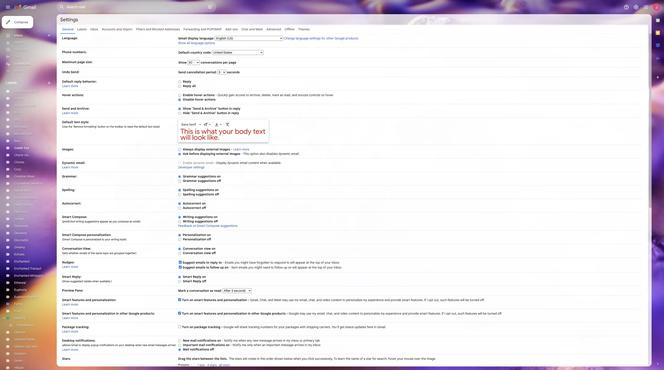 Task type: vqa. For each thing, say whether or not it's contained in the screenshot.


Task type: describe. For each thing, give the bounding box(es) containing it.
0 horizontal spatial language
[[191, 41, 204, 45]]

smart for smart reply: (show suggested replies when available.)
[[62, 275, 71, 279]]

with
[[300, 325, 306, 329]]

drag
[[178, 357, 186, 361]]

0 horizontal spatial products
[[272, 312, 286, 316]]

0 horizontal spatial if
[[425, 298, 427, 302]]

off up writing suggestions on
[[202, 206, 206, 210]]

dreamy link
[[14, 246, 25, 250]]

0 vertical spatial gmail
[[178, 36, 187, 40]]

replies
[[84, 280, 92, 283]]

reply left emails
[[210, 261, 218, 265]]

stars up 1 star link
[[192, 357, 200, 361]]

hover
[[62, 93, 71, 97]]

compose inside button
[[14, 20, 28, 24]]

labels link
[[77, 27, 87, 31]]

0 horizontal spatial dynamic
[[193, 161, 205, 165]]

filters
[[136, 27, 145, 31]]

emails up smart reply on on the bottom left
[[196, 266, 206, 270]]

show for show all language options
[[178, 41, 186, 45]]

status
[[346, 325, 354, 329]]

enchanted for enchanted tranquil
[[14, 267, 29, 271]]

dead thread link
[[14, 203, 32, 207]]

personalization on
[[183, 233, 211, 237]]

more inside 'desktop notifications: (allows gmail to display popup notifications on your desktop when new email messages arrive) learn more'
[[71, 348, 78, 352]]

1 vertical spatial if
[[442, 312, 444, 316]]

1 tracking from the left
[[208, 325, 221, 329]]

default for default reply behavior: learn more
[[62, 80, 73, 84]]

"send for hide
[[191, 111, 200, 115]]

1 horizontal spatial other
[[252, 312, 260, 316]]

all for reply
[[192, 84, 196, 88]]

learn up ask before displaying external images - this option also disables dynamic email.
[[233, 148, 242, 152]]

settings
[[60, 17, 78, 23]]

spelling for spelling suggestions off
[[183, 193, 195, 197]]

Conversation view on radio
[[178, 248, 181, 251]]

are
[[110, 252, 114, 255]]

you down have
[[249, 266, 254, 270]]

advanced link
[[267, 27, 281, 31]]

0 vertical spatial may
[[282, 298, 288, 302]]

when right below
[[294, 357, 301, 361]]

0 horizontal spatial for
[[274, 325, 278, 329]]

smart reply: (show suggested replies when available.)
[[62, 275, 112, 283]]

off down personalization on
[[207, 238, 211, 242]]

New mail notifications on radio
[[178, 340, 181, 343]]

learn more link for default reply behavior:
[[62, 84, 78, 88]]

Writing suggestions on radio
[[178, 216, 181, 219]]

discounts
[[14, 238, 28, 242]]

hover actions:
[[62, 93, 84, 97]]

0 horizontal spatial a
[[187, 289, 189, 293]]

harmony
[[24, 196, 37, 200]]

Grammar suggestions off radio
[[178, 180, 181, 183]]

pane:
[[75, 289, 83, 293]]

gmail display language:
[[178, 36, 214, 40]]

0 vertical spatial opt
[[429, 298, 434, 302]]

respond
[[274, 261, 286, 265]]

more inside nudges: learn more
[[71, 265, 78, 269]]

2 vertical spatial appear
[[298, 266, 308, 270]]

email)
[[133, 220, 141, 223]]

suggestions for grammar suggestions off
[[198, 179, 216, 183]]

reply inside default reply behavior: learn more
[[74, 80, 82, 84]]

0 vertical spatial be
[[466, 298, 470, 302]]

notifications:
[[76, 339, 96, 343]]

& for hide
[[201, 111, 203, 115]]

0 vertical spatial products
[[346, 36, 359, 40]]

blue
[[14, 139, 20, 143]]

features inside smart features and personalization in other google products: learn more
[[72, 312, 85, 316]]

- up the
[[231, 343, 232, 347]]

smart for smart features and personalization: learn more
[[62, 298, 71, 302]]

1 horizontal spatial experience
[[386, 312, 402, 316]]

0 horizontal spatial experience
[[368, 298, 384, 302]]

maximum
[[62, 60, 77, 64]]

1 vertical spatial may
[[300, 312, 306, 316]]

content inside enable dynamic email - display dynamic email content when available. developer settings
[[249, 161, 259, 165]]

button for hide "send & archive" button in reply
[[217, 111, 227, 115]]

1 horizontal spatial email,
[[317, 312, 326, 316]]

gmail image
[[14, 3, 38, 12]]

1 vertical spatial chat,
[[326, 312, 334, 316]]

1 vertical spatial appear
[[296, 261, 306, 265]]

desserts link
[[14, 231, 27, 235]]

1 vertical spatial ethereal
[[14, 281, 26, 285]]

you right emails
[[235, 261, 240, 265]]

2 horizontal spatial for
[[373, 357, 377, 361]]

primary
[[304, 339, 315, 343]]

Smart Reply off radio
[[178, 280, 181, 283]]

delight link
[[14, 217, 24, 221]]

enchanted tranquil
[[14, 267, 41, 271]]

of inside conversation view: (sets whether emails of the same topic are grouped together)
[[88, 252, 90, 255]]

- down emails
[[229, 266, 231, 270]]

1 vertical spatial personalize
[[364, 312, 380, 316]]

all for show
[[187, 41, 190, 45]]

sans
[[181, 123, 189, 127]]

1 horizontal spatial bliss
[[24, 189, 31, 193]]

maximum page size:
[[62, 60, 93, 64]]

main menu image
[[5, 4, 11, 10]]

- left 'gmail,'
[[248, 298, 250, 302]]

reply down access
[[233, 107, 241, 111]]

Autocorrect off radio
[[178, 207, 181, 210]]

grammar:
[[62, 175, 77, 179]]

notifications up mail notifications off
[[198, 339, 217, 343]]

crystalline
[[14, 182, 29, 186]]

forwarding and pop/imap link
[[184, 27, 222, 31]]

filters and blocked addresses link
[[136, 27, 180, 31]]

smart features and personalization in other google products: learn more
[[62, 312, 155, 320]]

style) inside smart compose personalization: (smart compose is personalized to your writing style)
[[120, 238, 127, 241]]

1 vertical spatial sent
[[232, 266, 238, 270]]

learn inside dynamic email: learn more
[[62, 165, 70, 169]]

labels for labels heading
[[6, 81, 17, 85]]

style) inside default text style: (use the 'remove formatting' button on the toolbar to reset the default text style)
[[153, 125, 160, 128]]

crystalline dewdrop
[[14, 182, 43, 186]]

0 vertical spatial images
[[220, 148, 230, 152]]

- up ask before displaying external images - this option also disables dynamic email.
[[231, 148, 233, 152]]

learn more link for dynamic email:
[[62, 165, 78, 169]]

spelling for spelling suggestions on
[[183, 188, 195, 192]]

0 vertical spatial ethereal
[[24, 104, 36, 108]]

personalization: inside smart compose personalization: (smart compose is personalized to your writing style)
[[87, 233, 111, 237]]

smart down the 'writing suggestions off' on the left bottom of page
[[197, 224, 206, 228]]

hnoah
[[14, 366, 24, 370]]

Reply radio
[[178, 80, 181, 84]]

more
[[14, 69, 21, 73]]

0 horizontal spatial features.
[[411, 298, 424, 302]]

actions:
[[72, 93, 84, 97]]

Conversation view off radio
[[178, 252, 181, 255]]

forwarding and pop/imap
[[184, 27, 222, 31]]

when inside smart reply: (show suggested replies when available.)
[[92, 280, 99, 283]]

celeb
[[14, 146, 23, 150]]

1 vertical spatial this
[[243, 152, 249, 156]]

you inside smart compose: (predictive writing suggestions appear as you compose an email)
[[113, 220, 117, 223]]

0 horizontal spatial bliss
[[14, 132, 21, 136]]

view:
[[83, 247, 91, 251]]

advanced search options image
[[206, 2, 215, 11]]

mail for important
[[199, 343, 205, 347]]

this is what your body text will look like.
[[181, 127, 266, 142]]

1 vertical spatial at
[[309, 266, 312, 270]]

you left click
[[302, 357, 307, 361]]

display inside 'desktop notifications: (allows gmail to display popup notifications on your desktop when new email messages arrive) learn more'
[[82, 344, 90, 347]]

shown
[[275, 357, 284, 361]]

enable for enable dynamic email
[[183, 161, 193, 165]]

smart compose personalization: (smart compose is personalized to your writing style)
[[62, 233, 127, 241]]

1 vertical spatial images
[[230, 152, 241, 156]]

0 horizontal spatial video
[[323, 298, 331, 302]]

aurora for 'aurora' link
[[14, 96, 24, 100]]

0 horizontal spatial use
[[289, 298, 294, 302]]

2 vertical spatial hover
[[389, 357, 397, 361]]

smart for smart reply on
[[183, 275, 192, 279]]

Writing suggestions off radio
[[178, 220, 181, 224]]

learn more link for smart features and personalization:
[[62, 303, 78, 307]]

suggest for suggest emails to follow up on - sent emails you might need to follow up on will appear at the top of your inbox
[[183, 266, 195, 270]]

emails down suggest emails to reply to - emails you might have forgotten to respond to will appear at the top of your inbox
[[239, 266, 248, 270]]

0 vertical spatial might
[[241, 261, 249, 265]]

1 horizontal spatial language
[[296, 36, 309, 40]]

1 vertical spatial features.
[[429, 312, 441, 316]]

1 vertical spatial i
[[445, 312, 446, 316]]

1 horizontal spatial star
[[366, 357, 372, 361]]

suggestions for spelling suggestions off
[[196, 193, 214, 197]]

formatting options toolbar
[[180, 120, 268, 129]]

0 vertical spatial external
[[206, 148, 219, 152]]

presentation link
[[17, 324, 35, 328]]

more up ask before displaying external images - this option also disables dynamic email.
[[242, 148, 250, 152]]

Grammar suggestions on radio
[[178, 175, 181, 179]]

b-
[[14, 111, 18, 115]]

text inside this is what your body text will look like.
[[253, 127, 266, 136]]

display for always
[[195, 148, 206, 152]]

2 vertical spatial content
[[349, 312, 360, 316]]

to inside default text style: (use the 'remove formatting' button on the toolbar to reset the default text style)
[[124, 125, 127, 128]]

stars right 4
[[210, 364, 217, 368]]

glisten cascade link
[[14, 345, 37, 349]]

reply up reply all
[[183, 80, 192, 84]]

reply up smart reply off
[[193, 275, 202, 279]]

2 horizontal spatial other
[[327, 36, 334, 40]]

sans serif
[[181, 123, 196, 127]]

0 horizontal spatial text
[[74, 120, 80, 124]]

crystalline dewdrop link
[[14, 182, 43, 186]]

0 vertical spatial message
[[260, 339, 272, 343]]

Personalization off radio
[[178, 238, 181, 242]]

is inside smart compose personalization: (smart compose is personalized to your writing style)
[[83, 238, 85, 241]]

starred link
[[14, 41, 25, 45]]

option
[[250, 152, 259, 156]]

grammar for grammar suggestions off
[[183, 179, 197, 183]]

0 vertical spatial as
[[280, 93, 283, 97]]

emails inside conversation view: (sets whether emails of the same topic are grouped together)
[[79, 252, 87, 255]]

- left emails
[[223, 261, 224, 265]]

off for smart reply off
[[202, 279, 207, 283]]

new mail notifications on - notify me when any new message arrives in my inbox or primary tab
[[183, 339, 320, 343]]

archive" for hide
[[204, 111, 217, 115]]

reset
[[127, 125, 133, 128]]

more inside dynamic email: learn more
[[71, 165, 78, 169]]

quickly
[[218, 93, 228, 97]]

2 horizontal spatial email
[[240, 161, 248, 165]]

dazzle harmony
[[14, 196, 37, 200]]

you'll
[[332, 325, 339, 329]]

is inside this is what your body text will look like.
[[195, 127, 200, 136]]

gmail inside 'desktop notifications: (allows gmail to display popup notifications on your desktop when new email messages arrive) learn more'
[[71, 344, 78, 347]]

have
[[249, 261, 256, 265]]

package tracking: learn more
[[62, 325, 89, 334]]

more inside default reply behavior: learn more
[[71, 84, 78, 88]]

conversation for conversation view: (sets whether emails of the same topic are grouped together)
[[62, 247, 82, 251]]

show for show "send & archive" button in reply
[[183, 107, 191, 111]]

available.)
[[100, 280, 112, 283]]

themes
[[298, 27, 310, 31]]

reply up formatting options toolbar
[[232, 111, 239, 115]]

conversation for conversation view on
[[183, 247, 203, 251]]

whether
[[69, 252, 79, 255]]

1 horizontal spatial email
[[206, 161, 214, 165]]

learn more link up ask before displaying external images - this option also disables dynamic email.
[[233, 148, 250, 152]]

0 vertical spatial arrives
[[273, 339, 283, 343]]

and inside smart features and personalization: learn more
[[86, 298, 91, 302]]

0 vertical spatial chat,
[[309, 298, 316, 302]]

an for when
[[262, 343, 266, 347]]

send cancellation period:
[[178, 70, 218, 74]]

1 vertical spatial star
[[200, 364, 205, 368]]

learn inside send and archive: learn more
[[62, 111, 70, 115]]

compose right (smart
[[71, 238, 83, 241]]

when right only
[[254, 343, 262, 347]]

gain
[[229, 93, 235, 97]]

notify for notify me when any new message arrives in my inbox or primary tab
[[224, 339, 233, 343]]

emails down conversation view off
[[196, 261, 206, 265]]

Hide "Send & Archive" button in reply radio
[[178, 112, 181, 115]]

4
[[207, 364, 209, 368]]

0 vertical spatial turned
[[470, 298, 480, 302]]

default for default text style: (use the 'remove formatting' button on the toolbar to reset the default text style)
[[62, 120, 73, 124]]

preview
[[62, 289, 74, 293]]

feedback
[[178, 224, 192, 228]]

dead thread
[[14, 203, 32, 207]]

glimmer for glimmer petals
[[14, 338, 26, 342]]

drag the stars between the lists. the stars will rotate in the order shown below when you click successively. to learn the name of a star for search, hover your mouse over the image.
[[178, 357, 437, 361]]

mail for new
[[190, 339, 197, 343]]

1 vertical spatial message
[[281, 343, 294, 347]]

learn more link for smart features and personalization in other google products:
[[62, 316, 78, 320]]

1 horizontal spatial text
[[148, 125, 153, 128]]

reply right reply all radio
[[183, 84, 192, 88]]

learn inside 'desktop notifications: (allows gmail to display popup notifications on your desktop when new email messages arrive) learn more'
[[62, 348, 70, 352]]

features inside smart features and personalization: learn more
[[72, 298, 85, 302]]

send for send and archive: learn more
[[62, 107, 70, 111]]

enchanted for enchanted whispers
[[14, 274, 29, 278]]

1 horizontal spatial out,
[[452, 312, 458, 316]]

delicious
[[14, 210, 27, 214]]

suggest for suggest emails to reply to - emails you might have forgotten to respond to will appear at the top of your inbox
[[183, 261, 195, 265]]

chat and meet link
[[242, 27, 263, 31]]

button for show "send & archive" button in reply
[[219, 107, 229, 111]]

suggestions inside smart compose: (predictive writing suggestions appear as you compose an email)
[[85, 220, 99, 223]]

here
[[367, 325, 374, 329]]

aurora ethereal
[[14, 104, 36, 108]]

0 vertical spatial provide
[[391, 298, 402, 302]]

stars down lists.
[[223, 364, 230, 368]]

1 vertical spatial external
[[216, 152, 229, 156]]

when left 'any'
[[239, 339, 246, 343]]

undo
[[62, 70, 70, 74]]

autocorrect on
[[183, 202, 206, 206]]

show all language options link
[[178, 41, 215, 45]]

thread
[[22, 203, 32, 207]]

actions for enable
[[204, 93, 215, 97]]

successively.
[[315, 357, 333, 361]]

compose down the 'writing suggestions off' on the left bottom of page
[[207, 224, 220, 228]]

your inside this is what your body text will look like.
[[219, 127, 234, 136]]

echoes
[[14, 253, 25, 257]]

off for writing suggestions off
[[214, 220, 218, 224]]

learn inside nudges: learn more
[[62, 265, 70, 269]]

phone
[[62, 50, 72, 54]]

labels heading
[[6, 81, 47, 85]]

import
[[123, 27, 133, 31]]

learn inside default reply behavior: learn more
[[62, 84, 70, 88]]

& for show
[[202, 107, 204, 111]]

- right package
[[221, 325, 223, 329]]

0 horizontal spatial inbox link
[[14, 33, 23, 37]]

support image
[[624, 4, 630, 10]]

suggestions for writing suggestions on
[[195, 215, 213, 219]]

1 vertical spatial arrives
[[295, 343, 304, 347]]

- left 'quickly'
[[216, 93, 217, 97]]

fruit
[[14, 309, 21, 313]]

1 horizontal spatial opt
[[447, 312, 451, 316]]

- up lists.
[[222, 339, 224, 343]]

email inside 'desktop notifications: (allows gmail to display popup notifications on your desktop when new email messages arrive) learn more'
[[148, 344, 155, 347]]

0 vertical spatial meet
[[256, 27, 263, 31]]

aurora for aurora ethereal
[[14, 104, 24, 108]]

Enable hover actions radio
[[178, 94, 181, 97]]

developer
[[178, 165, 193, 169]]

writing for writing suggestions off
[[183, 220, 194, 224]]

1 horizontal spatial page
[[229, 61, 237, 65]]

when inside enable dynamic email - display dynamic email content when available. developer settings
[[260, 161, 268, 165]]

1 up from the left
[[220, 266, 224, 270]]

updates
[[355, 325, 367, 329]]

0 horizontal spatial such
[[441, 298, 447, 302]]

order
[[266, 357, 274, 361]]

personalization for turn on smart features and personalization in other google products -
[[224, 312, 247, 316]]

personalization for turn on smart features and personalization -
[[224, 298, 247, 302]]

filters and blocked addresses
[[136, 27, 180, 31]]

lists.
[[220, 357, 228, 361]]

1 vertical spatial content
[[331, 298, 342, 302]]

0 vertical spatial off.
[[481, 298, 485, 302]]

chat and meet
[[242, 27, 263, 31]]

1 horizontal spatial dynamic
[[228, 161, 240, 165]]

inbox for leftmost inbox link
[[14, 33, 23, 37]]

writing for writing suggestions on
[[183, 215, 194, 219]]

inbox for rightmost inbox link
[[90, 27, 98, 31]]

suggest emails to follow up on - sent emails you might need to follow up on will appear at the top of your inbox
[[183, 266, 342, 270]]

family link
[[14, 302, 23, 306]]

image.
[[427, 357, 437, 361]]

1 vertical spatial meet
[[274, 298, 282, 302]]

1 vertical spatial off.
[[498, 312, 503, 316]]

euphoria bubbles
[[14, 295, 39, 299]]

on inside default text style: (use the 'remove formatting' button on the toolbar to reset the default text style)
[[106, 125, 109, 128]]

0 horizontal spatial page
[[77, 60, 85, 64]]

1 vertical spatial top
[[318, 266, 323, 270]]

euphoria for euphoria bubbles
[[14, 295, 27, 299]]

(use
[[62, 125, 68, 128]]

1 vertical spatial a
[[364, 357, 366, 361]]



Task type: locate. For each thing, give the bounding box(es) containing it.
2 glimmer from the top
[[14, 338, 26, 342]]

spelling suggestions on
[[183, 188, 219, 192]]

2 horizontal spatial dynamic
[[279, 152, 291, 156]]

0 vertical spatial glimmer
[[14, 331, 26, 335]]

mail up mail notifications off
[[199, 343, 205, 347]]

inbox inside labels navigation
[[14, 33, 23, 37]]

1 spelling from the top
[[183, 188, 195, 192]]

2 follow from the left
[[275, 266, 283, 270]]

an inside smart compose: (predictive writing suggestions appear as you compose an email)
[[130, 220, 133, 223]]

1 autocorrect from the top
[[183, 202, 201, 206]]

default inside default text style: (use the 'remove formatting' button on the toolbar to reset the default text style)
[[62, 120, 73, 124]]

notify up the
[[224, 339, 233, 343]]

Reply all radio
[[178, 85, 181, 88]]

learn more link for package tracking:
[[62, 330, 78, 334]]

snoozed link
[[14, 48, 27, 52]]

off for mail notifications off
[[210, 348, 214, 352]]

writing inside smart compose personalization: (smart compose is personalized to your writing style)
[[111, 238, 119, 241]]

0 vertical spatial me
[[234, 339, 238, 343]]

smart up (show
[[62, 275, 71, 279]]

up
[[220, 266, 224, 270], [284, 266, 288, 270]]

compose up personalized in the left bottom of the page
[[72, 233, 86, 237]]

your inside 'desktop notifications: (allows gmail to display popup notifications on your desktop when new email messages arrive) learn more'
[[119, 344, 124, 347]]

enchanted down echoes
[[14, 260, 29, 264]]

writing
[[76, 220, 84, 223], [111, 238, 119, 241]]

0 horizontal spatial meet
[[256, 27, 263, 31]]

suggest up smart reply on on the bottom left
[[183, 266, 195, 270]]

conversation inside conversation view: (sets whether emails of the same topic are grouped together)
[[62, 247, 82, 251]]

hover right search,
[[389, 357, 397, 361]]

email.
[[292, 152, 300, 156]]

euphoria down euphoria link
[[14, 295, 27, 299]]

0 vertical spatial style)
[[153, 125, 160, 128]]

smart for smart compose personalization: (smart compose is personalized to your writing style)
[[62, 233, 71, 237]]

glimmer for the glimmer link
[[14, 331, 26, 335]]

send inside send and archive: learn more
[[62, 107, 70, 111]]

1 vertical spatial settings
[[194, 165, 205, 169]]

Show "Send & Archive" button in reply radio
[[178, 107, 181, 111]]

Disable hover actions radio
[[178, 98, 181, 102]]

always
[[183, 148, 194, 152]]

learn inside smart features and personalization: learn more
[[62, 303, 70, 307]]

me left 'any'
[[234, 339, 238, 343]]

email,
[[300, 298, 308, 302], [317, 312, 326, 316]]

as right the mark
[[280, 93, 283, 97]]

package
[[62, 325, 75, 329]]

style) up grouped
[[120, 238, 127, 241]]

presentation
[[17, 324, 35, 328]]

1 horizontal spatial labels
[[77, 27, 87, 31]]

suggestions for writing suggestions off
[[195, 220, 213, 224]]

0 vertical spatial view
[[204, 247, 211, 251]]

grammar for grammar suggestions on
[[183, 175, 197, 179]]

1 horizontal spatial might
[[254, 266, 262, 270]]

tab list
[[652, 14, 665, 354]]

learn down package
[[62, 330, 70, 334]]

2 enchanted from the top
[[14, 267, 29, 271]]

gmail down desktop
[[71, 344, 78, 347]]

2 vertical spatial show
[[183, 107, 191, 111]]

and inside labels navigation
[[23, 89, 29, 93]]

1 horizontal spatial writing
[[111, 238, 119, 241]]

more inside smart features and personalization in other google products: learn more
[[71, 316, 78, 320]]

products
[[346, 36, 359, 40], [272, 312, 286, 316]]

the inside conversation view: (sets whether emails of the same topic are grouped together)
[[91, 252, 95, 255]]

2 dazzle from the top
[[14, 196, 24, 200]]

1 euphoria from the top
[[14, 288, 27, 292]]

Important mail notifications on radio
[[178, 344, 181, 347]]

enable inside enable dynamic email - display dynamic email content when available. developer settings
[[183, 161, 193, 165]]

0 vertical spatial a
[[187, 289, 189, 293]]

view for off
[[204, 251, 211, 255]]

show for show
[[179, 61, 188, 65]]

smart inside smart features and personalization: learn more
[[62, 298, 71, 302]]

0 horizontal spatial email,
[[300, 298, 308, 302]]

learn down nudges: on the bottom of page
[[62, 265, 70, 269]]

learn more link down (allows
[[62, 348, 78, 352]]

1 horizontal spatial provide
[[409, 312, 419, 316]]

0 horizontal spatial email
[[148, 344, 155, 347]]

all
[[187, 41, 190, 45], [192, 84, 196, 88], [219, 364, 222, 368]]

0 vertical spatial out,
[[434, 298, 440, 302]]

1 vertical spatial actions
[[205, 98, 216, 102]]

enchanted up ethereal link
[[14, 274, 29, 278]]

as
[[280, 93, 283, 97], [109, 220, 112, 223], [210, 289, 214, 293]]

a right the name
[[364, 357, 366, 361]]

personalization: inside smart features and personalization: learn more
[[92, 298, 116, 302]]

1 horizontal spatial sent
[[232, 266, 238, 270]]

me for when
[[234, 339, 238, 343]]

google inside smart features and personalization in other google products: learn more
[[129, 312, 140, 316]]

forwarding
[[184, 27, 200, 31]]

0 vertical spatial actions
[[204, 93, 215, 97]]

to inside smart compose personalization: (smart compose is personalized to your writing style)
[[102, 238, 104, 241]]

disable
[[183, 98, 194, 102]]

in inside smart features and personalization in other google products: learn more
[[116, 312, 119, 316]]

1 vertical spatial inbox
[[14, 33, 23, 37]]

2 tracking from the left
[[249, 325, 260, 329]]

stars right the
[[235, 357, 242, 361]]

options
[[205, 41, 215, 45]]

0 vertical spatial button
[[219, 107, 229, 111]]

send for send cancellation period:
[[178, 70, 186, 74]]

2 suggest from the top
[[183, 266, 195, 270]]

Mail notifications off radio
[[178, 348, 181, 352]]

me left only
[[242, 343, 247, 347]]

2 turn from the top
[[182, 312, 189, 316]]

more down preview pane:
[[71, 303, 78, 307]]

external up displaying
[[206, 148, 219, 152]]

personalization left 'gmail,'
[[224, 298, 247, 302]]

0 horizontal spatial i
[[427, 298, 428, 302]]

1 for 1
[[50, 62, 51, 65]]

1 horizontal spatial be
[[484, 312, 487, 316]]

personalization up share
[[224, 312, 247, 316]]

None checkbox
[[179, 266, 182, 269]]

snooze
[[298, 93, 308, 97]]

as inside smart compose: (predictive writing suggestions appear as you compose an email)
[[109, 220, 112, 223]]

0 vertical spatial personalize
[[347, 298, 363, 302]]

tab
[[315, 339, 320, 343]]

discounts link
[[14, 238, 28, 242]]

0 vertical spatial settings
[[310, 36, 321, 40]]

personalization for personalization on
[[183, 233, 206, 237]]

learn
[[62, 84, 70, 88], [62, 111, 70, 115], [233, 148, 242, 152], [62, 165, 70, 169], [62, 265, 70, 269], [62, 303, 70, 307], [62, 316, 70, 320], [62, 330, 70, 334], [62, 348, 70, 352]]

2 view from the top
[[204, 251, 211, 255]]

name
[[352, 357, 359, 361]]

button inside default text style: (use the 'remove formatting' button on the toolbar to reset the default text style)
[[98, 125, 106, 128]]

turned
[[470, 298, 480, 302], [488, 312, 497, 316]]

1 horizontal spatial is
[[195, 127, 200, 136]]

snoozed
[[14, 48, 27, 52]]

always display external images - learn more
[[183, 148, 250, 152]]

autocorrect for autocorrect off
[[183, 206, 201, 210]]

0 horizontal spatial sent
[[14, 55, 21, 59]]

notifications down important
[[190, 348, 209, 352]]

and inside smart features and personalization in other google products: learn more
[[86, 312, 91, 316]]

grammar suggestions off
[[183, 179, 221, 183]]

when right replies
[[92, 280, 99, 283]]

important mail notifications on - notify me only when an important message arrives in my inbox
[[183, 343, 321, 347]]

meet
[[256, 27, 263, 31], [274, 298, 282, 302]]

more down nudges: on the bottom of page
[[71, 265, 78, 269]]

3 enchanted from the top
[[14, 274, 29, 278]]

enable up the developer at the top left
[[183, 161, 193, 165]]

hover.
[[326, 93, 334, 97]]

glimmer up glimmer petals link
[[14, 331, 26, 335]]

notifications up lists.
[[206, 343, 225, 347]]

default down undo
[[62, 80, 73, 84]]

will inside this is what your body text will look like.
[[181, 133, 191, 142]]

turn for turn on smart features and personalization - gmail, chat, and meet may use my email, chat, and video content to personalize my experience and provide smart features. if i opt out, such features will be turned off.
[[182, 298, 189, 302]]

1 vertical spatial turn
[[182, 312, 189, 316]]

2 enable from the top
[[183, 161, 193, 165]]

offline
[[285, 27, 295, 31]]

settings up grammar suggestions on
[[194, 165, 205, 169]]

this inside this is what your body text will look like.
[[181, 127, 193, 136]]

1 enable from the top
[[183, 93, 193, 97]]

me for only
[[242, 343, 247, 347]]

1 personalization from the top
[[183, 233, 206, 237]]

an for compose
[[130, 220, 133, 223]]

hover up the disable hover actions
[[194, 93, 203, 97]]

1 vertical spatial might
[[254, 266, 262, 270]]

notifications inside 'desktop notifications: (allows gmail to display popup notifications on your desktop when new email messages arrive) learn more'
[[100, 344, 114, 347]]

Personalization on radio
[[178, 234, 181, 237]]

0 horizontal spatial star
[[200, 364, 205, 368]]

1 vertical spatial enable
[[183, 161, 193, 165]]

delight
[[14, 217, 24, 221]]

family
[[14, 302, 23, 306]]

send
[[178, 70, 186, 74], [62, 107, 70, 111]]

default reply behavior: learn more
[[62, 80, 97, 88]]

Search mail text field
[[67, 5, 195, 9]]

1 left maximum
[[50, 62, 51, 65]]

0 horizontal spatial arrives
[[273, 339, 283, 343]]

images up display
[[220, 148, 230, 152]]

enable for enable hover actions
[[183, 93, 193, 97]]

content up the turn on smart features and personalization in other google products - google may use my email, chat, and video content to personalize my experience and provide smart features. if i opt out, such features will be turned off.
[[331, 298, 342, 302]]

desktop notifications: (allows gmail to display popup notifications on your desktop when new email messages arrive) learn more
[[62, 339, 176, 352]]

archive" up hide "send & archive" button in reply
[[205, 107, 218, 111]]

2 grammar from the top
[[183, 179, 197, 183]]

euphoria for euphoria link
[[14, 288, 27, 292]]

dazzle up 'dead'
[[14, 196, 24, 200]]

bliss up blue
[[14, 132, 21, 136]]

settings image
[[634, 4, 640, 10]]

smart for smart reply off
[[183, 279, 192, 283]]

enchanted whispers
[[14, 274, 43, 278]]

numbers
[[261, 325, 273, 329]]

1 vertical spatial dazzle
[[14, 196, 24, 200]]

message up below
[[281, 343, 294, 347]]

the
[[68, 125, 72, 128], [110, 125, 114, 128], [134, 125, 138, 128], [91, 252, 95, 255], [310, 261, 315, 265], [312, 266, 317, 270], [186, 357, 191, 361], [215, 357, 220, 361], [261, 357, 265, 361], [346, 357, 351, 361], [422, 357, 426, 361]]

Ask before displaying external images radio
[[178, 153, 181, 156]]

is left personalized in the left bottom of the page
[[83, 238, 85, 241]]

smart
[[62, 215, 71, 219], [197, 224, 206, 228], [62, 233, 71, 237], [62, 275, 71, 279], [183, 275, 192, 279], [183, 279, 192, 283], [62, 298, 71, 302], [62, 312, 71, 316]]

1 horizontal spatial inbox link
[[90, 27, 98, 31]]

desktop
[[62, 339, 75, 343]]

reply:
[[72, 275, 82, 279]]

compose down gmail image
[[14, 20, 28, 24]]

2 horizontal spatial all
[[219, 364, 222, 368]]

turn for turn on package tracking - google will share tracking numbers for your packages with shipping carriers. you'll get status updates here in gmail.
[[182, 325, 189, 329]]

0 vertical spatial such
[[441, 298, 447, 302]]

notify for notify me only when an important message arrives in my inbox
[[233, 343, 241, 347]]

1 vertical spatial turned
[[488, 312, 497, 316]]

view up conversation view off
[[204, 247, 211, 251]]

2 horizontal spatial as
[[280, 93, 283, 97]]

off down conversation view on
[[212, 251, 216, 255]]

experience
[[368, 298, 384, 302], [386, 312, 402, 316]]

dewdrop
[[30, 182, 43, 186]]

Spelling suggestions on radio
[[178, 189, 181, 192]]

0 horizontal spatial message
[[260, 339, 272, 343]]

1 writing from the top
[[183, 215, 194, 219]]

0 vertical spatial dazzle
[[14, 189, 24, 193]]

more up package
[[71, 316, 78, 320]]

smart
[[194, 298, 203, 302], [402, 298, 411, 302], [194, 312, 203, 316], [420, 312, 428, 316]]

might
[[241, 261, 249, 265], [254, 266, 262, 270]]

0 vertical spatial top
[[316, 261, 320, 265]]

style) right default
[[153, 125, 160, 128]]

1 vertical spatial personalization
[[183, 238, 206, 242]]

chat,
[[260, 298, 267, 302]]

0 vertical spatial inbox link
[[90, 27, 98, 31]]

1 aurora from the top
[[14, 96, 24, 100]]

to inside 'desktop notifications: (allows gmail to display popup notifications on your desktop when new email messages arrive) learn more'
[[79, 344, 81, 347]]

"send down the disable hover actions
[[192, 107, 201, 111]]

conversation up whether
[[62, 247, 82, 251]]

more inside send and archive: learn more
[[71, 111, 78, 115]]

learn down preview on the bottom of page
[[62, 303, 70, 307]]

an left important
[[262, 343, 266, 347]]

smart inside smart reply: (show suggested replies when available.)
[[62, 275, 71, 279]]

personalization up personalization off
[[183, 233, 206, 237]]

1 vertical spatial be
[[484, 312, 487, 316]]

in
[[229, 107, 232, 111], [228, 111, 231, 115], [116, 312, 119, 316], [248, 312, 251, 316], [374, 325, 377, 329], [283, 339, 286, 343], [305, 343, 307, 347], [257, 357, 260, 361]]

smart right smart reply on option
[[183, 275, 192, 279]]

images:
[[62, 148, 74, 152]]

other inside smart features and personalization in other google products: learn more
[[120, 312, 128, 316]]

send and archive: learn more
[[62, 107, 90, 115]]

"send for show
[[192, 107, 201, 111]]

personalized
[[86, 238, 101, 241]]

2 horizontal spatial text
[[253, 127, 266, 136]]

remove formatting ‪(⌘\)‬ image
[[226, 123, 230, 127]]

more inside package tracking: learn more
[[71, 330, 78, 334]]

you left compose
[[113, 220, 117, 223]]

settings inside enable dynamic email - display dynamic email content when available. developer settings
[[194, 165, 205, 169]]

new inside 'desktop notifications: (allows gmail to display popup notifications on your desktop when new email messages arrive) learn more'
[[143, 344, 148, 347]]

2 vertical spatial enchanted
[[14, 274, 29, 278]]

spelling right spelling suggestions off radio
[[183, 193, 195, 197]]

default country code:
[[179, 51, 212, 55]]

0 vertical spatial for
[[322, 36, 326, 40]]

2 up from the left
[[284, 266, 288, 270]]

learn inside package tracking: learn more
[[62, 330, 70, 334]]

blocked
[[152, 27, 164, 31]]

grammar
[[183, 175, 197, 179], [183, 179, 197, 183]]

on inside 'desktop notifications: (allows gmail to display popup notifications on your desktop when new email messages arrive) learn more'
[[115, 344, 118, 347]]

suggest
[[183, 261, 195, 265], [183, 266, 195, 270]]

1 vertical spatial video
[[341, 312, 348, 316]]

1 horizontal spatial new
[[253, 339, 259, 343]]

change
[[284, 36, 295, 40]]

2 autocorrect from the top
[[183, 206, 201, 210]]

smart for smart compose: (predictive writing suggestions appear as you compose an email)
[[62, 215, 71, 219]]

personalize up here
[[364, 312, 380, 316]]

reply
[[183, 80, 192, 84], [183, 84, 192, 88], [193, 275, 202, 279], [193, 279, 202, 283]]

smart inside smart compose personalization: (smart compose is personalized to your writing style)
[[62, 233, 71, 237]]

0 vertical spatial enchanted
[[14, 260, 29, 264]]

turn on package tracking - google will share tracking numbers for your packages with shipping carriers. you'll get status updates here in gmail.
[[182, 325, 387, 329]]

1 inside labels navigation
[[50, 62, 51, 65]]

email down ask before displaying external images - this option also disables dynamic email.
[[240, 161, 248, 165]]

1 follow from the left
[[210, 266, 219, 270]]

search mail image
[[58, 3, 66, 11]]

all down lists.
[[219, 364, 222, 368]]

conversation up conversation view off
[[183, 247, 203, 251]]

learn
[[338, 357, 345, 361]]

when inside 'desktop notifications: (allows gmail to display popup notifications on your desktop when new email messages arrive) learn more'
[[135, 344, 142, 347]]

- inside enable dynamic email - display dynamic email content when available. developer settings
[[214, 161, 216, 165]]

smart inside smart features and personalization in other google products: learn more
[[62, 312, 71, 316]]

learn more link down package
[[62, 330, 78, 334]]

1 horizontal spatial video
[[341, 312, 348, 316]]

default text style: (use the 'remove formatting' button on the toolbar to reset the default text style)
[[62, 120, 160, 128]]

actions for disable
[[205, 98, 216, 102]]

1 horizontal spatial this
[[243, 152, 249, 156]]

creative ideas link
[[14, 175, 34, 179]]

sent inside labels navigation
[[14, 55, 21, 59]]

enchanted for enchanted link
[[14, 260, 29, 264]]

2 personalization from the top
[[183, 238, 206, 242]]

an
[[130, 220, 133, 223], [262, 343, 266, 347]]

0 horizontal spatial out,
[[434, 298, 440, 302]]

1 grammar from the top
[[183, 175, 197, 179]]

1 vertical spatial notify
[[233, 343, 241, 347]]

labels up alerts
[[6, 81, 17, 85]]

labels inside labels navigation
[[6, 81, 17, 85]]

writing inside smart compose: (predictive writing suggestions appear as you compose an email)
[[76, 220, 84, 223]]

1 for 1 star 4 stars all stars
[[198, 364, 199, 368]]

my
[[295, 298, 299, 302], [364, 298, 368, 302], [312, 312, 317, 316], [381, 312, 385, 316], [287, 339, 291, 343], [308, 343, 312, 347]]

0 vertical spatial enable
[[183, 93, 193, 97]]

2 vertical spatial display
[[82, 344, 90, 347]]

dazzle for dazzle harmony
[[14, 196, 24, 200]]

off for grammar suggestions off
[[217, 179, 221, 183]]

- up turn on package tracking - google will share tracking numbers for your packages with shipping carriers. you'll get status updates here in gmail.
[[287, 312, 288, 316]]

learn inside smart features and personalization in other google products: learn more
[[62, 316, 70, 320]]

1 vertical spatial spelling
[[183, 193, 195, 197]]

dynamic right display
[[228, 161, 240, 165]]

bbq link
[[14, 118, 21, 122]]

hover for disable
[[195, 98, 204, 102]]

aurora link
[[14, 96, 24, 100]]

1 vertical spatial inbox link
[[14, 33, 23, 37]]

default for default country code:
[[179, 51, 190, 55]]

off for conversation view off
[[212, 251, 216, 255]]

suggest down conversation view off
[[183, 261, 195, 265]]

1 enchanted from the top
[[14, 260, 29, 264]]

smart right the smart reply off option
[[183, 279, 192, 283]]

default
[[179, 51, 190, 55], [62, 80, 73, 84], [62, 120, 73, 124]]

personalization for personalization off
[[183, 238, 206, 242]]

suggestions for grammar suggestions on
[[198, 175, 216, 179]]

1 vertical spatial mail
[[199, 343, 205, 347]]

dazzle for dazzle bliss
[[14, 189, 24, 193]]

features
[[72, 298, 85, 302], [204, 298, 217, 302], [448, 298, 460, 302], [72, 312, 85, 316], [204, 312, 217, 316], [466, 312, 478, 316]]

1 vertical spatial provide
[[409, 312, 419, 316]]

more inside smart features and personalization: learn more
[[71, 303, 78, 307]]

like.
[[207, 133, 220, 142]]

and inside send and archive: learn more
[[71, 107, 76, 111]]

1 turn from the top
[[182, 298, 189, 302]]

Spelling suggestions off radio
[[178, 193, 181, 196]]

0 vertical spatial if
[[425, 298, 427, 302]]

None search field
[[57, 2, 217, 12]]

1 horizontal spatial personalize
[[364, 312, 380, 316]]

bliss whisper
[[14, 132, 33, 136]]

starred
[[14, 41, 25, 45]]

off for spelling suggestions off
[[215, 193, 219, 197]]

1 vertical spatial button
[[217, 111, 227, 115]]

such
[[441, 298, 447, 302], [458, 312, 465, 316]]

dynamic left email.
[[279, 152, 291, 156]]

a
[[187, 289, 189, 293], [364, 357, 366, 361]]

0 vertical spatial content
[[249, 161, 259, 165]]

1 horizontal spatial as
[[210, 289, 214, 293]]

1 vertical spatial such
[[458, 312, 465, 316]]

1 vertical spatial experience
[[386, 312, 402, 316]]

2 spelling from the top
[[183, 193, 195, 197]]

bliss down crystalline dewdrop
[[24, 189, 31, 193]]

smart for smart features and personalization in other google products: learn more
[[62, 312, 71, 316]]

0 vertical spatial personalization:
[[87, 233, 111, 237]]

0 vertical spatial &
[[202, 107, 204, 111]]

actions up the show "send & archive" button in reply
[[205, 98, 216, 102]]

3 turn from the top
[[182, 325, 189, 329]]

Autocorrect on radio
[[178, 202, 181, 206]]

send up reply radio
[[178, 70, 186, 74]]

2 aurora from the top
[[14, 104, 24, 108]]

out,
[[434, 298, 440, 302], [452, 312, 458, 316]]

1 glimmer from the top
[[14, 331, 26, 335]]

1 horizontal spatial meet
[[274, 298, 282, 302]]

labels for labels link
[[77, 27, 87, 31]]

on
[[321, 93, 325, 97], [106, 125, 109, 128], [217, 175, 221, 179], [215, 188, 219, 192], [202, 202, 206, 206], [214, 215, 218, 219], [193, 224, 197, 228], [207, 233, 211, 237], [212, 247, 216, 251], [225, 266, 229, 270], [288, 266, 292, 270], [202, 275, 206, 279], [190, 298, 194, 302], [190, 312, 194, 316], [190, 325, 194, 329], [218, 339, 221, 343], [226, 343, 230, 347], [115, 344, 118, 347]]

compose button
[[2, 16, 33, 28]]

may
[[282, 298, 288, 302], [300, 312, 306, 316]]

default inside default reply behavior: learn more
[[62, 80, 73, 84]]

suggestions for spelling suggestions on
[[196, 188, 214, 192]]

turn for turn on smart features and personalization in other google products - google may use my email, chat, and video content to personalize my experience and provide smart features. if i opt out, such features will be turned off.
[[182, 312, 189, 316]]

0 horizontal spatial style)
[[120, 238, 127, 241]]

autocorrect for autocorrect on
[[183, 202, 201, 206]]

conversation for conversation view off
[[183, 251, 203, 255]]

accounts
[[102, 27, 116, 31]]

send:
[[71, 70, 79, 74]]

learn up (use
[[62, 111, 70, 115]]

reply down smart reply on on the bottom left
[[193, 279, 202, 283]]

0 vertical spatial labels
[[77, 27, 87, 31]]

learn more link down dynamic
[[62, 165, 78, 169]]

your inside smart compose personalization: (smart compose is personalized to your writing style)
[[105, 238, 110, 241]]

1 suggest from the top
[[183, 261, 195, 265]]

aurora down 'aurora' link
[[14, 104, 24, 108]]

Smart Reply on radio
[[178, 276, 181, 279]]

0 vertical spatial writing
[[76, 220, 84, 223]]

learn more link for nudges:
[[62, 265, 78, 269]]

1 dazzle from the top
[[14, 189, 24, 193]]

0 vertical spatial i
[[427, 298, 428, 302]]

0 vertical spatial at
[[307, 261, 309, 265]]

smart down preview on the bottom of page
[[62, 298, 71, 302]]

need
[[263, 266, 270, 270]]

sans serif option
[[181, 123, 199, 127]]

more down dynamic
[[71, 165, 78, 169]]

1 horizontal spatial inbox
[[90, 27, 98, 31]]

top
[[316, 261, 320, 265], [318, 266, 323, 270]]

learn more link down archive:
[[62, 111, 78, 115]]

button up hide "send & archive" button in reply
[[219, 107, 229, 111]]

enchanted down enchanted link
[[14, 267, 29, 271]]

learn more link for send and archive:
[[62, 111, 78, 115]]

archive" for show
[[205, 107, 218, 111]]

smart inside smart compose: (predictive writing suggestions appear as you compose an email)
[[62, 215, 71, 219]]

labels navigation
[[0, 14, 57, 370]]

conversation down conversation view on
[[183, 251, 203, 255]]

follow down conversation view off
[[210, 266, 219, 270]]

view for on
[[204, 247, 211, 251]]

1 horizontal spatial tracking
[[249, 325, 260, 329]]

display for gmail
[[188, 36, 199, 40]]

glisten
[[14, 345, 24, 349]]

0 horizontal spatial personalize
[[347, 298, 363, 302]]

Always display external images radio
[[178, 148, 181, 151]]

style:
[[81, 120, 89, 124]]

- left 'option'
[[241, 152, 243, 156]]

show down gmail display language:
[[178, 41, 186, 45]]

1 vertical spatial email,
[[317, 312, 326, 316]]

chat,
[[309, 298, 316, 302], [326, 312, 334, 316]]

0 vertical spatial new
[[253, 339, 259, 343]]

personalization inside smart features and personalization in other google products: learn more
[[92, 312, 115, 316]]

notify left only
[[233, 343, 241, 347]]

show down default country code:
[[179, 61, 188, 65]]

"send right hide
[[191, 111, 200, 115]]

notifications right popup
[[100, 344, 114, 347]]

1 horizontal spatial use
[[307, 312, 312, 316]]

appear inside smart compose: (predictive writing suggestions appear as you compose an email)
[[100, 220, 109, 223]]

add-ons link
[[226, 27, 238, 31]]

hover for enable
[[194, 93, 203, 97]]

2 euphoria from the top
[[14, 295, 27, 299]]

as left read:
[[210, 289, 214, 293]]

dynamic
[[279, 152, 291, 156], [193, 161, 205, 165], [228, 161, 240, 165]]

before
[[189, 152, 199, 156]]

external down the always display external images - learn more at the top left of the page
[[216, 152, 229, 156]]

learn more link down preview on the bottom of page
[[62, 303, 78, 307]]

tracking right share
[[249, 325, 260, 329]]

mail
[[190, 339, 197, 343], [199, 343, 205, 347]]

0 vertical spatial mail
[[190, 339, 197, 343]]

button right formatting'
[[98, 125, 106, 128]]

alerts
[[14, 89, 23, 93]]

0 horizontal spatial an
[[130, 220, 133, 223]]

inbox link up starred
[[14, 33, 23, 37]]

0 vertical spatial send
[[178, 70, 186, 74]]

1 view from the top
[[204, 247, 211, 251]]

2 writing from the top
[[183, 220, 194, 224]]

emails
[[225, 261, 234, 265]]

2 vertical spatial as
[[210, 289, 214, 293]]

may right chat,
[[282, 298, 288, 302]]

None checkbox
[[178, 161, 181, 164], [179, 261, 182, 264], [178, 299, 181, 301], [178, 312, 181, 315], [178, 326, 181, 329], [178, 161, 181, 164], [179, 261, 182, 264], [178, 299, 181, 301], [178, 312, 181, 315], [178, 326, 181, 329]]



